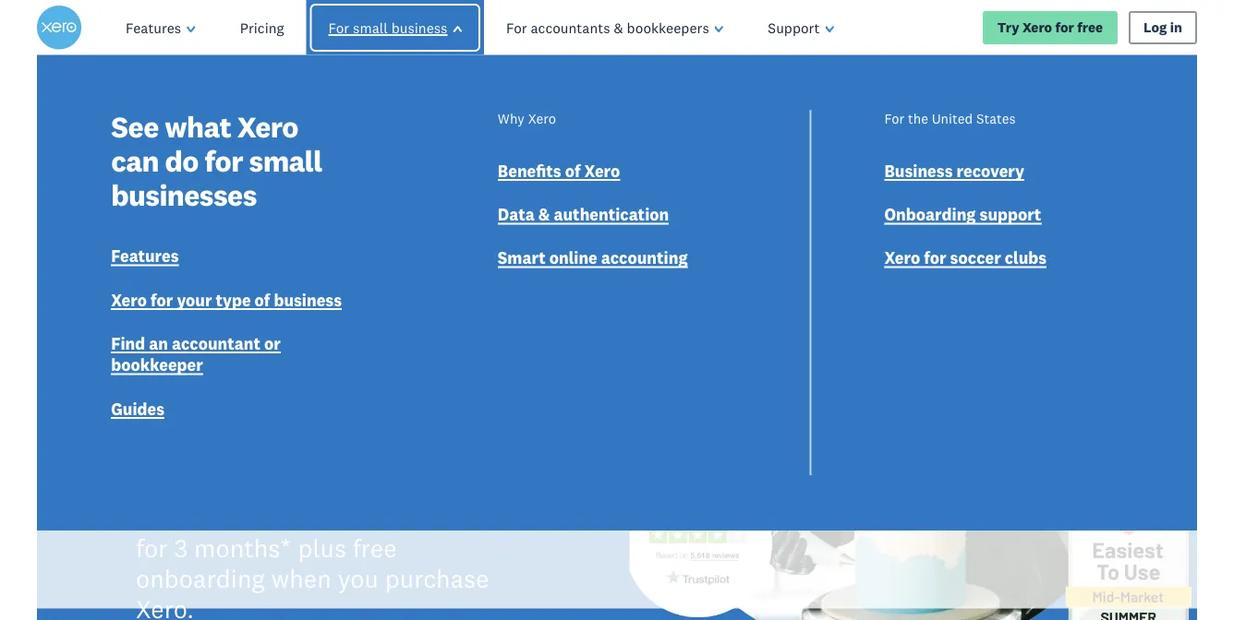 Task type: vqa. For each thing, say whether or not it's contained in the screenshot.
"you"
yes



Task type: locate. For each thing, give the bounding box(es) containing it.
business inside dropdown button
[[391, 18, 447, 36]]

1 vertical spatial accounting
[[136, 338, 473, 421]]

xero.
[[136, 594, 194, 621]]

1 vertical spatial small
[[249, 142, 322, 179]]

months*
[[194, 533, 292, 565]]

1 vertical spatial you
[[338, 563, 379, 595]]

for accountants & bookkeepers
[[506, 18, 709, 36]]

support
[[980, 204, 1041, 225]]

for for for small business
[[328, 18, 349, 36]]

what
[[165, 108, 231, 145], [136, 159, 287, 242]]

features link
[[111, 246, 179, 270]]

type
[[216, 290, 251, 310]]

when
[[271, 563, 331, 595]]

of right benefits
[[565, 161, 581, 181]]

1 horizontal spatial business
[[391, 18, 447, 36]]

& right data on the left of the page
[[538, 204, 550, 225]]

1 vertical spatial of
[[255, 290, 270, 310]]

for left the at the top of the page
[[884, 110, 904, 127]]

onboarding support
[[884, 204, 1041, 225]]

xero inside back to what you love with xero accounting software
[[136, 278, 275, 362]]

for small business button
[[301, 0, 490, 55]]

accountant
[[172, 334, 261, 354]]

limited time offer: get 50% off for 3 months* plus free onboarding when you purchase xero.
[[136, 502, 489, 621]]

0 vertical spatial of
[[565, 161, 581, 181]]

accounting inside back to what you love with xero accounting software
[[136, 338, 473, 421]]

of
[[565, 161, 581, 181], [255, 290, 270, 310]]

for small business
[[328, 18, 447, 36]]

for accountants & bookkeepers button
[[484, 0, 746, 55]]

for left accountants
[[506, 18, 527, 36]]

free
[[1077, 19, 1103, 36], [353, 533, 397, 565]]

0 horizontal spatial &
[[538, 204, 550, 225]]

for right pricing
[[328, 18, 349, 36]]

xero for your type of business link
[[111, 289, 342, 314]]

guides link
[[111, 399, 164, 423]]

xero for soccer clubs
[[884, 248, 1047, 269]]

0 vertical spatial small
[[353, 18, 388, 36]]

0 horizontal spatial free
[[353, 533, 397, 565]]

recovery
[[956, 161, 1024, 181]]

0 vertical spatial accounting
[[601, 248, 688, 269]]

0 horizontal spatial accounting
[[136, 338, 473, 421]]

accountants
[[531, 18, 610, 36]]

soccer
[[950, 248, 1001, 269]]

0 vertical spatial &
[[614, 18, 623, 36]]

authentication
[[554, 204, 669, 225]]

1 vertical spatial free
[[353, 533, 397, 565]]

off
[[457, 502, 487, 534]]

for left "your"
[[151, 290, 173, 310]]

1 horizontal spatial &
[[614, 18, 623, 36]]

0 vertical spatial what
[[165, 108, 231, 145]]

features inside dropdown button
[[126, 18, 181, 36]]

accounting
[[601, 248, 688, 269], [136, 338, 473, 421]]

1 horizontal spatial of
[[565, 161, 581, 181]]

online
[[549, 248, 597, 269]]

1 vertical spatial features
[[111, 246, 179, 266]]

limited
[[136, 502, 223, 534]]

&
[[614, 18, 623, 36], [538, 204, 550, 225]]

free right plus
[[353, 533, 397, 565]]

try
[[997, 19, 1019, 36]]

offer:
[[287, 502, 346, 534]]

1 horizontal spatial small
[[353, 18, 388, 36]]

purchase
[[385, 563, 489, 595]]

what inside back to what you love with xero accounting software
[[136, 159, 287, 242]]

for left the 'soccer'
[[924, 248, 946, 269]]

try xero for free
[[997, 19, 1103, 36]]

0 vertical spatial you
[[301, 159, 411, 242]]

& right accountants
[[614, 18, 623, 36]]

support
[[768, 18, 820, 36]]

free inside limited time offer: get 50% off for 3 months* plus free onboarding when you purchase xero.
[[353, 533, 397, 565]]

support button
[[746, 0, 856, 55]]

1 horizontal spatial for
[[506, 18, 527, 36]]

business recovery link
[[884, 160, 1024, 185]]

onboarding
[[884, 204, 976, 225]]

0 horizontal spatial for
[[328, 18, 349, 36]]

1 vertical spatial business
[[274, 290, 342, 310]]

log in link
[[1129, 11, 1197, 44]]

pricing link
[[218, 0, 306, 55]]

for the united states
[[884, 110, 1016, 127]]

small inside see what xero can do for small businesses
[[249, 142, 322, 179]]

see what xero can do for small businesses
[[111, 108, 322, 213]]

an
[[149, 334, 168, 354]]

free left log
[[1077, 19, 1103, 36]]

benefits
[[498, 161, 561, 181]]

love
[[136, 219, 261, 302]]

onboarding support link
[[884, 204, 1041, 228]]

plus
[[298, 533, 346, 565]]

of right type
[[255, 290, 270, 310]]

0 vertical spatial features
[[126, 18, 181, 36]]

can
[[111, 142, 159, 179]]

software
[[136, 398, 401, 481]]

for for for the united states
[[884, 110, 904, 127]]

0 horizontal spatial small
[[249, 142, 322, 179]]

features
[[126, 18, 181, 36], [111, 246, 179, 266]]

business
[[391, 18, 447, 36], [274, 290, 342, 310]]

2 horizontal spatial for
[[884, 110, 904, 127]]

small
[[353, 18, 388, 36], [249, 142, 322, 179]]

1 vertical spatial what
[[136, 159, 287, 242]]

1 horizontal spatial free
[[1077, 19, 1103, 36]]

for
[[1055, 19, 1074, 36], [205, 142, 243, 179], [924, 248, 946, 269], [151, 290, 173, 310], [136, 533, 168, 565]]

business recovery
[[884, 161, 1024, 181]]

1 vertical spatial &
[[538, 204, 550, 225]]

0 vertical spatial business
[[391, 18, 447, 36]]

you
[[301, 159, 411, 242], [338, 563, 379, 595]]

xero
[[1022, 19, 1052, 36], [237, 108, 298, 145], [528, 110, 556, 127], [584, 161, 620, 181], [884, 248, 920, 269], [136, 278, 275, 362], [111, 290, 147, 310]]

features for the features dropdown button
[[126, 18, 181, 36]]

for right do
[[205, 142, 243, 179]]

for left 3
[[136, 533, 168, 565]]

smart online accounting link
[[498, 248, 688, 272]]

for
[[328, 18, 349, 36], [506, 18, 527, 36], [884, 110, 904, 127]]

smart
[[498, 248, 546, 269]]



Task type: describe. For each thing, give the bounding box(es) containing it.
find an accountant or bookkeeper link
[[111, 333, 350, 379]]

find
[[111, 334, 145, 354]]

bookkeeper
[[111, 355, 203, 376]]

data & authentication link
[[498, 204, 669, 228]]

businesses
[[111, 177, 257, 213]]

clubs
[[1005, 248, 1047, 269]]

& inside dropdown button
[[614, 18, 623, 36]]

find an accountant or bookkeeper
[[111, 334, 281, 376]]

for inside limited time offer: get 50% off for 3 months* plus free onboarding when you purchase xero.
[[136, 533, 168, 565]]

xero inside see what xero can do for small businesses
[[237, 108, 298, 145]]

0 horizontal spatial business
[[274, 290, 342, 310]]

why xero
[[498, 110, 556, 127]]

united
[[932, 110, 973, 127]]

features button
[[104, 0, 218, 55]]

log in
[[1144, 19, 1182, 36]]

you inside back to what you love with xero accounting software
[[301, 159, 411, 242]]

to
[[417, 99, 481, 182]]

why
[[498, 110, 525, 127]]

50%
[[399, 502, 450, 534]]

bookkeepers
[[627, 18, 709, 36]]

with
[[275, 219, 408, 302]]

onboarding
[[136, 563, 265, 595]]

features for features link
[[111, 246, 179, 266]]

smart online accounting
[[498, 248, 688, 269]]

pricing
[[240, 18, 284, 36]]

data & authentication
[[498, 204, 669, 225]]

get
[[353, 502, 393, 534]]

try xero for free link
[[983, 11, 1118, 44]]

0 vertical spatial free
[[1077, 19, 1103, 36]]

business
[[884, 161, 953, 181]]

xero for soccer clubs link
[[884, 248, 1047, 272]]

guides
[[111, 399, 164, 419]]

benefits of xero
[[498, 161, 620, 181]]

what inside see what xero can do for small businesses
[[165, 108, 231, 145]]

1 horizontal spatial accounting
[[601, 248, 688, 269]]

log
[[1144, 19, 1167, 36]]

xero for your type of business
[[111, 290, 342, 310]]

for inside see what xero can do for small businesses
[[205, 142, 243, 179]]

benefits of xero link
[[498, 160, 620, 185]]

3
[[174, 533, 188, 565]]

data
[[498, 204, 535, 225]]

back
[[257, 99, 403, 182]]

you inside limited time offer: get 50% off for 3 months* plus free onboarding when you purchase xero.
[[338, 563, 379, 595]]

a xero user decorating a cake with blue icing. social proof badges surrounding the circular image. image
[[629, 55, 1197, 621]]

your
[[177, 290, 212, 310]]

in
[[1170, 19, 1182, 36]]

xero homepage image
[[37, 6, 81, 50]]

0 horizontal spatial of
[[255, 290, 270, 310]]

small inside for small business dropdown button
[[353, 18, 388, 36]]

states
[[976, 110, 1016, 127]]

or
[[264, 334, 281, 354]]

see
[[111, 108, 159, 145]]

for right the try
[[1055, 19, 1074, 36]]

time
[[229, 502, 280, 534]]

back to what you love with xero accounting software
[[136, 99, 481, 481]]

the
[[908, 110, 928, 127]]

do
[[165, 142, 199, 179]]

for for for accountants & bookkeepers
[[506, 18, 527, 36]]



